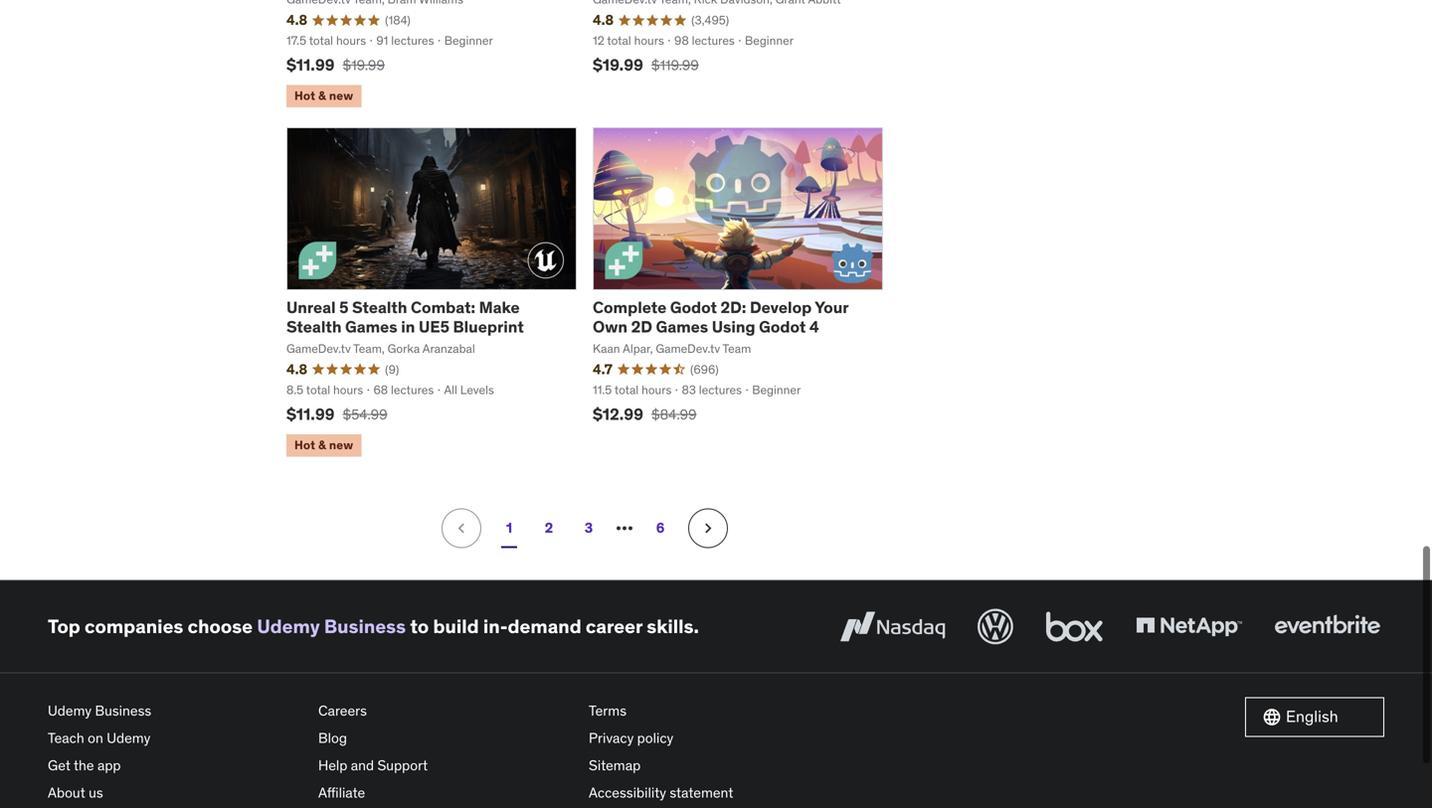 Task type: vqa. For each thing, say whether or not it's contained in the screenshot.


Task type: describe. For each thing, give the bounding box(es) containing it.
0 vertical spatial udemy business link
[[257, 615, 406, 638]]

1 hot from the top
[[294, 88, 315, 103]]

on
[[88, 729, 103, 747]]

team,
[[353, 341, 385, 357]]

blog link
[[318, 725, 573, 752]]

box image
[[1041, 605, 1108, 649]]

11.5
[[593, 383, 612, 398]]

(184)
[[385, 12, 411, 28]]

2d
[[631, 317, 652, 337]]

combat:
[[411, 298, 475, 318]]

in-
[[483, 615, 508, 638]]

83
[[682, 383, 696, 398]]

1 horizontal spatial godot
[[759, 317, 806, 337]]

app
[[97, 757, 121, 775]]

careers blog help and support affiliate
[[318, 702, 428, 802]]

unreal
[[286, 298, 336, 318]]

$12.99
[[593, 404, 643, 425]]

4
[[810, 317, 819, 337]]

12
[[593, 33, 604, 48]]

kaan
[[593, 341, 620, 357]]

83 lectures
[[682, 383, 742, 398]]

lectures for 68 lectures
[[391, 383, 434, 398]]

1 vertical spatial udemy business link
[[48, 698, 302, 725]]

volkswagen image
[[974, 605, 1017, 649]]

beginner for $11.99
[[444, 33, 493, 48]]

$54.99
[[343, 406, 388, 424]]

1 hot & new from the top
[[294, 88, 353, 103]]

0 horizontal spatial stealth
[[286, 317, 342, 337]]

policy
[[637, 729, 674, 747]]

2 new from the top
[[329, 438, 353, 453]]

teach on udemy link
[[48, 725, 302, 752]]

unreal 5 stealth combat: make stealth games in ue5 blueprint link
[[286, 298, 524, 337]]

using
[[712, 317, 756, 337]]

$11.99 $54.99
[[286, 404, 388, 425]]

6 link
[[641, 509, 680, 548]]

to
[[410, 615, 429, 638]]

the
[[74, 757, 94, 775]]

blog
[[318, 729, 347, 747]]

unreal 5 stealth combat: make stealth games in ue5 blueprint gamedev.tv team, gorka aranzabal
[[286, 298, 524, 357]]

careers
[[318, 702, 367, 720]]

ue5
[[419, 317, 450, 337]]

$12.99 $84.99
[[593, 404, 697, 425]]

complete godot 2d: develop your own 2d games using godot 4 kaan alpar, gamedev.tv team
[[593, 298, 849, 357]]

(3,495)
[[691, 12, 729, 28]]

2 & from the top
[[318, 438, 326, 453]]

aranzabal
[[422, 341, 475, 357]]

total for 11.5
[[615, 383, 639, 398]]

$84.99
[[651, 406, 697, 424]]

total for 8.5
[[306, 383, 330, 398]]

companies
[[85, 615, 183, 638]]

total for 17.5
[[309, 33, 333, 48]]

ellipsis image
[[613, 517, 637, 540]]

91 lectures
[[376, 33, 434, 48]]

sitemap
[[589, 757, 641, 775]]

$11.99 $19.99
[[286, 55, 385, 75]]

4.8 up '8.5'
[[286, 360, 308, 378]]

8.5
[[286, 383, 303, 398]]

1
[[506, 519, 512, 537]]

$11.99 for $11.99 $19.99
[[286, 55, 335, 75]]

1 & from the top
[[318, 88, 326, 103]]

1 vertical spatial udemy
[[48, 702, 92, 720]]

0 vertical spatial business
[[324, 615, 406, 638]]

68 lectures
[[373, 383, 434, 398]]

statement
[[670, 784, 733, 802]]

3
[[585, 519, 593, 537]]

4.8 for $11.99
[[286, 11, 308, 29]]

98
[[674, 33, 689, 48]]

$19.99 $119.99
[[593, 55, 699, 75]]

choose
[[188, 615, 253, 638]]

skills.
[[647, 615, 699, 638]]

complete godot 2d: develop your own 2d games using godot 4 link
[[593, 298, 849, 337]]

top companies choose udemy business to build in-demand career skills.
[[48, 615, 699, 638]]

sitemap link
[[589, 752, 843, 780]]

business inside udemy business teach on udemy get the app about us
[[95, 702, 151, 720]]

help
[[318, 757, 347, 775]]

4.8 for $19.99
[[593, 11, 614, 29]]

68
[[373, 383, 388, 398]]

english button
[[1245, 698, 1385, 737]]

make
[[479, 298, 520, 318]]

alpar,
[[623, 341, 653, 357]]

17.5 total hours
[[286, 33, 366, 48]]

4.7
[[593, 360, 613, 378]]

2
[[545, 519, 553, 537]]

2d:
[[721, 298, 746, 318]]

$119.99
[[651, 56, 699, 74]]



Task type: locate. For each thing, give the bounding box(es) containing it.
1 vertical spatial business
[[95, 702, 151, 720]]

udemy right the choose on the left of page
[[257, 615, 320, 638]]

privacy
[[589, 729, 634, 747]]

2 link
[[529, 509, 569, 548]]

careers link
[[318, 698, 573, 725]]

team
[[723, 341, 751, 357]]

hot down the $11.99 $54.99
[[294, 438, 315, 453]]

accessibility statement link
[[589, 780, 843, 807]]

new down the $11.99 $54.99
[[329, 438, 353, 453]]

beginner right the 91 lectures
[[444, 33, 493, 48]]

affiliate link
[[318, 780, 573, 807]]

lectures
[[391, 33, 434, 48], [692, 33, 735, 48], [391, 383, 434, 398], [699, 383, 742, 398]]

1 horizontal spatial $19.99
[[593, 55, 643, 75]]

2 hot from the top
[[294, 438, 315, 453]]

next page image
[[698, 519, 718, 538]]

hours up $19.99 $119.99
[[634, 33, 664, 48]]

netapp image
[[1132, 605, 1246, 649]]

6
[[656, 519, 665, 537]]

levels
[[460, 383, 494, 398]]

$11.99 down 8.5 total hours
[[286, 404, 335, 425]]

total right 17.5
[[309, 33, 333, 48]]

lectures for 98 lectures
[[692, 33, 735, 48]]

udemy business link up careers at the bottom left
[[257, 615, 406, 638]]

$19.99 down 12 total hours
[[593, 55, 643, 75]]

2 horizontal spatial udemy
[[257, 615, 320, 638]]

2 games from the left
[[656, 317, 708, 337]]

about us link
[[48, 780, 302, 807]]

hours for 11.5 total hours
[[642, 383, 672, 398]]

terms privacy policy sitemap accessibility statement
[[589, 702, 733, 802]]

total
[[309, 33, 333, 48], [607, 33, 631, 48], [306, 383, 330, 398], [615, 383, 639, 398]]

privacy policy link
[[589, 725, 843, 752]]

lectures down 3495 reviews element on the top of the page
[[692, 33, 735, 48]]

12 total hours
[[593, 33, 664, 48]]

games right 2d
[[656, 317, 708, 337]]

1 vertical spatial $11.99
[[286, 404, 335, 425]]

0 horizontal spatial udemy
[[48, 702, 92, 720]]

top
[[48, 615, 80, 638]]

us
[[89, 784, 103, 802]]

2 hot & new from the top
[[294, 438, 353, 453]]

hours for 12 total hours
[[634, 33, 664, 48]]

in
[[401, 317, 415, 337]]

hot down "$11.99 $19.99"
[[294, 88, 315, 103]]

$19.99 inside "$11.99 $19.99"
[[343, 56, 385, 74]]

english
[[1286, 707, 1339, 727]]

about
[[48, 784, 85, 802]]

1 new from the top
[[329, 88, 353, 103]]

udemy business link up the get the app link
[[48, 698, 302, 725]]

godot left 4
[[759, 317, 806, 337]]

udemy
[[257, 615, 320, 638], [48, 702, 92, 720], [107, 729, 150, 747]]

0 horizontal spatial gamedev.tv
[[286, 341, 351, 357]]

stealth up 8.5 total hours
[[286, 317, 342, 337]]

gamedev.tv up (696)
[[656, 341, 720, 357]]

hours up the $12.99 $84.99
[[642, 383, 672, 398]]

&
[[318, 88, 326, 103], [318, 438, 326, 453]]

total right 12
[[607, 33, 631, 48]]

own
[[593, 317, 628, 337]]

98 lectures
[[674, 33, 735, 48]]

beginner right 83 lectures
[[752, 383, 801, 398]]

lectures for 91 lectures
[[391, 33, 434, 48]]

(696)
[[690, 362, 719, 377]]

4.8 up 12
[[593, 11, 614, 29]]

2 $11.99 from the top
[[286, 404, 335, 425]]

$11.99
[[286, 55, 335, 75], [286, 404, 335, 425]]

(9)
[[385, 362, 399, 377]]

$11.99 down 17.5
[[286, 55, 335, 75]]

business left 'to'
[[324, 615, 406, 638]]

business up the on
[[95, 702, 151, 720]]

1 gamedev.tv from the left
[[286, 341, 351, 357]]

all levels
[[444, 383, 494, 398]]

0 vertical spatial $11.99
[[286, 55, 335, 75]]

help and support link
[[318, 752, 573, 780]]

hours up "$11.99 $19.99"
[[336, 33, 366, 48]]

total for 12
[[607, 33, 631, 48]]

games
[[345, 317, 398, 337], [656, 317, 708, 337]]

games inside complete godot 2d: develop your own 2d games using godot 4 kaan alpar, gamedev.tv team
[[656, 317, 708, 337]]

games inside "unreal 5 stealth combat: make stealth games in ue5 blueprint gamedev.tv team, gorka aranzabal"
[[345, 317, 398, 337]]

stealth right 5
[[352, 298, 407, 318]]

0 horizontal spatial games
[[345, 317, 398, 337]]

& down "$11.99 $19.99"
[[318, 88, 326, 103]]

0 vertical spatial &
[[318, 88, 326, 103]]

3 link
[[569, 509, 609, 548]]

2 vertical spatial udemy
[[107, 729, 150, 747]]

develop
[[750, 298, 812, 318]]

godot left 2d:
[[670, 298, 717, 318]]

1 horizontal spatial udemy
[[107, 729, 150, 747]]

696 reviews element
[[690, 361, 719, 378]]

and
[[351, 757, 374, 775]]

4.8 up 17.5
[[286, 11, 308, 29]]

nasdaq image
[[835, 605, 950, 649]]

hot & new
[[294, 88, 353, 103], [294, 438, 353, 453]]

2 gamedev.tv from the left
[[656, 341, 720, 357]]

udemy business teach on udemy get the app about us
[[48, 702, 151, 802]]

new down "$11.99 $19.99"
[[329, 88, 353, 103]]

hours for 8.5 total hours
[[333, 383, 363, 398]]

17.5
[[286, 33, 306, 48]]

1 games from the left
[[345, 317, 398, 337]]

get the app link
[[48, 752, 302, 780]]

terms
[[589, 702, 627, 720]]

3495 reviews element
[[691, 12, 729, 29]]

1 horizontal spatial gamedev.tv
[[656, 341, 720, 357]]

$19.99 down "91"
[[343, 56, 385, 74]]

& down the $11.99 $54.99
[[318, 438, 326, 453]]

demand
[[508, 615, 582, 638]]

blueprint
[[453, 317, 524, 337]]

support
[[377, 757, 428, 775]]

0 horizontal spatial $19.99
[[343, 56, 385, 74]]

0 vertical spatial new
[[329, 88, 353, 103]]

gorka
[[388, 341, 420, 357]]

gamedev.tv down the unreal
[[286, 341, 351, 357]]

teach
[[48, 729, 84, 747]]

beginner right 98 lectures
[[745, 33, 794, 48]]

complete
[[593, 298, 667, 318]]

eventbrite image
[[1270, 605, 1385, 649]]

get
[[48, 757, 70, 775]]

0 vertical spatial udemy
[[257, 615, 320, 638]]

hot & new down "$11.99 $19.99"
[[294, 88, 353, 103]]

hot & new down the $11.99 $54.99
[[294, 438, 353, 453]]

total right 11.5
[[615, 383, 639, 398]]

lectures down 696 reviews element
[[699, 383, 742, 398]]

1 horizontal spatial stealth
[[352, 298, 407, 318]]

games up team,
[[345, 317, 398, 337]]

godot
[[670, 298, 717, 318], [759, 317, 806, 337]]

8.5 total hours
[[286, 383, 363, 398]]

udemy up teach
[[48, 702, 92, 720]]

all
[[444, 383, 457, 398]]

0 horizontal spatial godot
[[670, 298, 717, 318]]

lectures down 184 reviews element
[[391, 33, 434, 48]]

0 vertical spatial hot
[[294, 88, 315, 103]]

0 vertical spatial hot & new
[[294, 88, 353, 103]]

1 vertical spatial hot & new
[[294, 438, 353, 453]]

1 link
[[489, 509, 529, 548]]

lectures down 9 reviews element in the top left of the page
[[391, 383, 434, 398]]

1 horizontal spatial business
[[324, 615, 406, 638]]

lectures for 83 lectures
[[699, 383, 742, 398]]

accessibility
[[589, 784, 666, 802]]

gamedev.tv inside "unreal 5 stealth combat: make stealth games in ue5 blueprint gamedev.tv team, gorka aranzabal"
[[286, 341, 351, 357]]

business
[[324, 615, 406, 638], [95, 702, 151, 720]]

9 reviews element
[[385, 361, 399, 378]]

udemy right the on
[[107, 729, 150, 747]]

total right '8.5'
[[306, 383, 330, 398]]

11.5 total hours
[[593, 383, 672, 398]]

hours up the $11.99 $54.99
[[333, 383, 363, 398]]

build
[[433, 615, 479, 638]]

91
[[376, 33, 388, 48]]

1 $11.99 from the top
[[286, 55, 335, 75]]

5
[[339, 298, 349, 318]]

small image
[[1262, 707, 1282, 727]]

terms link
[[589, 698, 843, 725]]

184 reviews element
[[385, 12, 411, 29]]

0 horizontal spatial business
[[95, 702, 151, 720]]

1 vertical spatial hot
[[294, 438, 315, 453]]

gamedev.tv inside complete godot 2d: develop your own 2d games using godot 4 kaan alpar, gamedev.tv team
[[656, 341, 720, 357]]

1 horizontal spatial games
[[656, 317, 708, 337]]

beginner for $19.99
[[745, 33, 794, 48]]

your
[[815, 298, 849, 318]]

hours for 17.5 total hours
[[336, 33, 366, 48]]

1 vertical spatial &
[[318, 438, 326, 453]]

previous page image
[[452, 519, 471, 538]]

1 vertical spatial new
[[329, 438, 353, 453]]

$11.99 for $11.99 $54.99
[[286, 404, 335, 425]]

affiliate
[[318, 784, 365, 802]]



